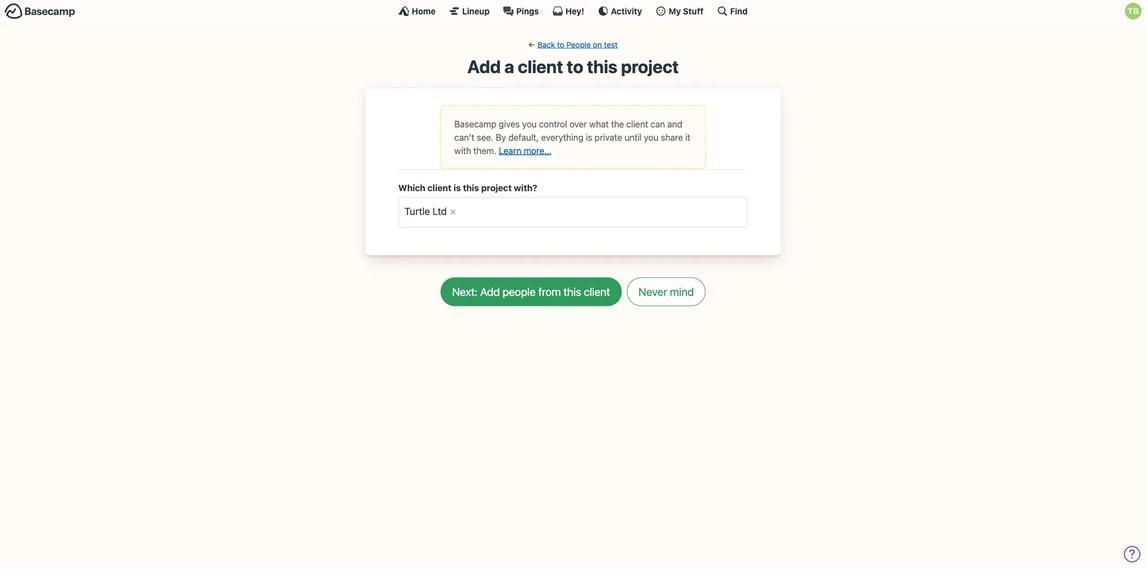 Task type: locate. For each thing, give the bounding box(es) containing it.
ltd
[[433, 206, 447, 218]]

to
[[557, 40, 565, 49], [567, 56, 584, 77]]

0 vertical spatial is
[[586, 132, 593, 142]]

you down can
[[644, 132, 659, 142]]

this
[[587, 56, 618, 77], [463, 182, 479, 193]]

1 vertical spatial project
[[481, 182, 512, 193]]

is inside basecamp gives you control over what the client can and can't see. by default, everything is private until you share it with them.
[[586, 132, 593, 142]]

0 horizontal spatial this
[[463, 182, 479, 193]]

2 horizontal spatial client
[[627, 119, 648, 129]]

the
[[611, 119, 624, 129]]

0 horizontal spatial is
[[454, 182, 461, 193]]

this down on
[[587, 56, 618, 77]]

pings
[[516, 6, 539, 16]]

1 vertical spatial client
[[627, 119, 648, 129]]

tim burton image
[[1125, 3, 1142, 19]]

← back to people on test
[[529, 40, 618, 49]]

stuff
[[683, 6, 704, 16]]

1 vertical spatial to
[[567, 56, 584, 77]]

them.
[[474, 145, 497, 156]]

people
[[567, 40, 591, 49]]

until
[[625, 132, 642, 142]]

add
[[467, 56, 501, 77]]

0 vertical spatial you
[[522, 119, 537, 129]]

is down what
[[586, 132, 593, 142]]

client up the until
[[627, 119, 648, 129]]

more…
[[524, 145, 551, 156]]

a
[[505, 56, 514, 77]]

basecamp
[[455, 119, 497, 129]]

pings button
[[503, 6, 539, 17]]

0 horizontal spatial client
[[428, 182, 452, 193]]

what
[[589, 119, 609, 129]]

see.
[[477, 132, 494, 142]]

1 horizontal spatial you
[[644, 132, 659, 142]]

is up ×
[[454, 182, 461, 193]]

is
[[586, 132, 593, 142], [454, 182, 461, 193]]

activity link
[[598, 6, 642, 17]]

back
[[538, 40, 555, 49]]

learn
[[499, 145, 522, 156]]

0 horizontal spatial to
[[557, 40, 565, 49]]

0 horizontal spatial project
[[481, 182, 512, 193]]

home link
[[399, 6, 436, 17]]

this down the with
[[463, 182, 479, 193]]

you up default,
[[522, 119, 537, 129]]

1 vertical spatial this
[[463, 182, 479, 193]]

to right back
[[557, 40, 565, 49]]

0 vertical spatial to
[[557, 40, 565, 49]]

which
[[399, 182, 426, 193]]

client up ltd
[[428, 182, 452, 193]]

to down "← back to people on test"
[[567, 56, 584, 77]]

you
[[522, 119, 537, 129], [644, 132, 659, 142]]

1 vertical spatial you
[[644, 132, 659, 142]]

basecamp gives you control over what the client can and can't see. by default, everything is private until you share it with them.
[[455, 119, 691, 156]]

None submit
[[441, 278, 622, 307]]

control
[[539, 119, 567, 129]]

0 vertical spatial this
[[587, 56, 618, 77]]

client
[[518, 56, 563, 77], [627, 119, 648, 129], [428, 182, 452, 193]]

everything
[[541, 132, 584, 142]]

client down back
[[518, 56, 563, 77]]

lineup
[[462, 6, 490, 16]]

never mind
[[639, 285, 694, 299]]

mind
[[670, 285, 694, 299]]

0 vertical spatial client
[[518, 56, 563, 77]]

1 horizontal spatial project
[[621, 56, 679, 77]]

main element
[[0, 0, 1147, 22]]

back to people on test link
[[538, 40, 618, 49]]

1 horizontal spatial is
[[586, 132, 593, 142]]

which client is this project with?
[[399, 182, 537, 193]]

project
[[621, 56, 679, 77], [481, 182, 512, 193]]

gives
[[499, 119, 520, 129]]

default,
[[509, 132, 539, 142]]

find
[[730, 6, 748, 16]]

private
[[595, 132, 622, 142]]



Task type: vqa. For each thing, say whether or not it's contained in the screenshot.
the Adminland
no



Task type: describe. For each thing, give the bounding box(es) containing it.
over
[[570, 119, 587, 129]]

1 vertical spatial is
[[454, 182, 461, 193]]

Which client is this project with? text field
[[462, 203, 742, 222]]

× link
[[446, 205, 461, 219]]

find button
[[717, 6, 748, 17]]

never
[[639, 285, 667, 299]]

never mind link
[[627, 278, 706, 307]]

hey!
[[566, 6, 585, 16]]

can't
[[455, 132, 475, 142]]

on
[[593, 40, 602, 49]]

home
[[412, 6, 436, 16]]

←
[[529, 40, 536, 49]]

hey! button
[[552, 6, 585, 17]]

it
[[686, 132, 691, 142]]

learn more…
[[499, 145, 551, 156]]

turtle ltd ×
[[405, 206, 456, 218]]

with
[[455, 145, 471, 156]]

2 vertical spatial client
[[428, 182, 452, 193]]

0 horizontal spatial you
[[522, 119, 537, 129]]

with?
[[514, 182, 537, 193]]

lineup link
[[449, 6, 490, 17]]

1 horizontal spatial client
[[518, 56, 563, 77]]

my
[[669, 6, 681, 16]]

can
[[651, 119, 665, 129]]

0 vertical spatial project
[[621, 56, 679, 77]]

turtle
[[405, 206, 430, 218]]

add a client to this project
[[467, 56, 679, 77]]

test
[[604, 40, 618, 49]]

share
[[661, 132, 683, 142]]

my stuff
[[669, 6, 704, 16]]

client inside basecamp gives you control over what the client can and can't see. by default, everything is private until you share it with them.
[[627, 119, 648, 129]]

and
[[668, 119, 683, 129]]

my stuff button
[[656, 6, 704, 17]]

×
[[450, 206, 456, 218]]

learn more… link
[[499, 145, 551, 156]]

by
[[496, 132, 506, 142]]

1 horizontal spatial this
[[587, 56, 618, 77]]

activity
[[611, 6, 642, 16]]

1 horizontal spatial to
[[567, 56, 584, 77]]

switch accounts image
[[4, 3, 75, 20]]



